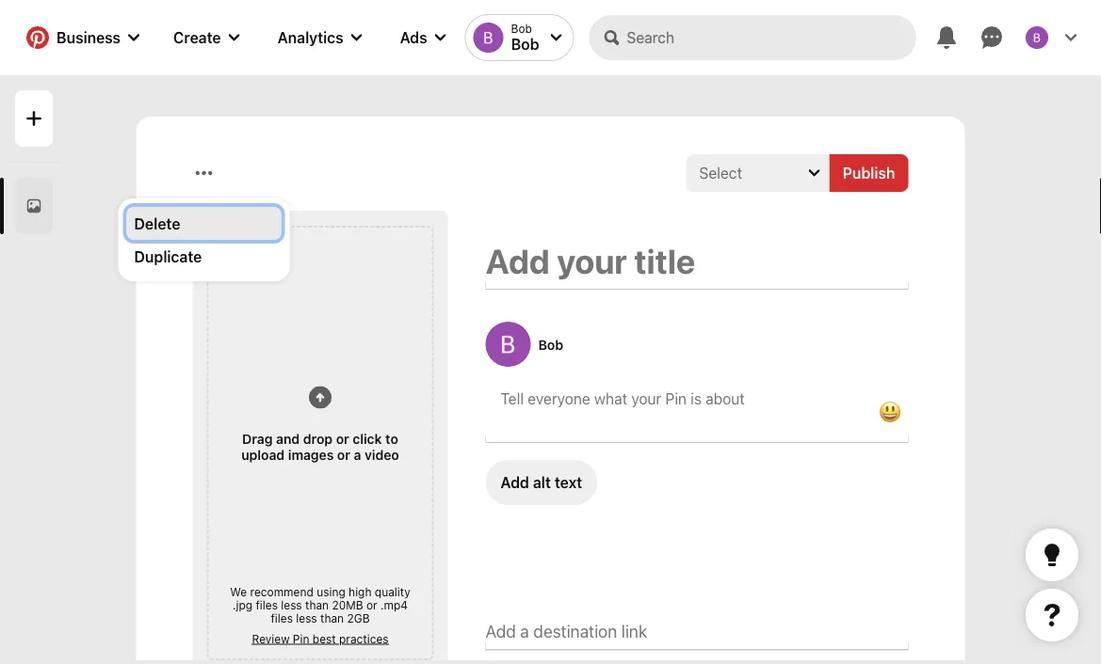Task type: describe. For each thing, give the bounding box(es) containing it.
quality
[[375, 586, 410, 599]]

files inside mb or .mp4 files less than
[[271, 612, 293, 625]]

review pin best practices link
[[223, 633, 418, 646]]

high
[[349, 586, 372, 599]]

ads button
[[385, 15, 461, 60]]

less inside mb or .mp4 files less than
[[296, 612, 317, 625]]

.jpg
[[233, 599, 253, 612]]

choose a board image
[[809, 168, 820, 179]]

than inside mb or .mp4 files less than
[[320, 612, 344, 625]]

delete menu item
[[127, 207, 281, 240]]

pinterest image
[[26, 26, 49, 49]]

add an image or video image
[[309, 387, 332, 409]]

bob for bob
[[538, 337, 563, 352]]

search icon image
[[604, 30, 619, 45]]

empty pin image
[[26, 199, 41, 214]]

account switcher arrow icon image
[[550, 32, 562, 43]]

text
[[555, 474, 582, 492]]

bob avatar link image
[[486, 322, 531, 367]]

drop
[[303, 432, 333, 447]]

20
[[332, 599, 346, 612]]

delete
[[134, 215, 180, 233]]

pin
[[293, 633, 309, 646]]

drag and drop or click to upload images or a video
[[241, 432, 399, 463]]

😃 button
[[871, 394, 908, 431]]

we recommend using high quality .jpg files less than
[[230, 586, 410, 612]]

mb
[[346, 599, 363, 612]]

practices
[[339, 633, 389, 646]]

analytics button
[[262, 15, 377, 60]]

we
[[230, 586, 247, 599]]

2
[[347, 612, 354, 625]]

recommend
[[250, 586, 313, 599]]

add alt text button
[[486, 461, 597, 506]]

alt
[[533, 474, 551, 492]]

😃
[[878, 399, 901, 425]]

gb
[[354, 612, 370, 625]]

publish button
[[829, 154, 908, 192]]



Task type: locate. For each thing, give the bounding box(es) containing it.
create new pin image
[[26, 111, 41, 126]]

review
[[252, 633, 290, 646]]

bob inside bob bob
[[511, 22, 532, 35]]

.mp4
[[381, 599, 408, 612]]

select button
[[686, 154, 829, 192]]

create button
[[158, 15, 255, 60]]

0 horizontal spatial bob image
[[473, 23, 504, 53]]

add
[[501, 474, 529, 492]]

using
[[317, 586, 345, 599]]

review pin best practices
[[252, 633, 389, 646]]

than left 20
[[305, 599, 329, 612]]

Add your title text field
[[486, 241, 908, 282]]

files
[[256, 599, 278, 612], [271, 612, 293, 625]]

upload
[[241, 447, 285, 463]]

2 gb
[[347, 612, 370, 625]]

images
[[288, 447, 334, 463]]

bob
[[511, 22, 532, 35], [511, 35, 539, 53], [538, 337, 563, 352]]

business badge dropdown menu button image
[[128, 32, 139, 43]]

business button
[[15, 15, 151, 60]]

files up review in the bottom left of the page
[[271, 612, 293, 625]]

analytics
[[277, 29, 343, 47]]

or inside mb or .mp4 files less than
[[366, 599, 377, 612]]

than
[[305, 599, 329, 612], [320, 612, 344, 625]]

1 horizontal spatial bob image
[[1026, 26, 1048, 49]]

mb or .mp4 files less than
[[271, 599, 408, 625]]

select
[[699, 164, 742, 182]]

files inside we recommend using high quality .jpg files less than
[[256, 599, 278, 612]]

bob bob
[[511, 22, 539, 53]]

video
[[365, 447, 399, 463]]

add alt text
[[501, 474, 582, 492]]

publish
[[843, 164, 895, 182]]

click
[[353, 432, 382, 447]]

drag
[[242, 432, 273, 447]]

bob for bob bob
[[511, 22, 532, 35]]

Search text field
[[627, 15, 916, 60]]

and
[[276, 432, 300, 447]]

or
[[336, 432, 349, 447], [337, 447, 350, 463], [366, 599, 377, 612]]

files right .jpg
[[256, 599, 278, 612]]

than inside we recommend using high quality .jpg files less than
[[305, 599, 329, 612]]

primary navigation header navigation
[[11, 4, 1090, 72]]

best
[[313, 633, 336, 646]]

a
[[354, 447, 361, 463]]

ads
[[400, 29, 427, 47]]

duplicate
[[134, 248, 202, 266]]

bob image
[[473, 23, 504, 53], [1026, 26, 1048, 49]]

to
[[385, 432, 398, 447]]

than left 2
[[320, 612, 344, 625]]

less inside we recommend using high quality .jpg files less than
[[281, 599, 302, 612]]

less
[[281, 599, 302, 612], [296, 612, 317, 625]]

business
[[57, 29, 121, 47]]

Tell everyone what your Pin is about field
[[501, 390, 856, 408]]

Add a destination link text field
[[486, 622, 908, 643]]

create
[[173, 29, 221, 47]]



Task type: vqa. For each thing, say whether or not it's contained in the screenshot.
to
yes



